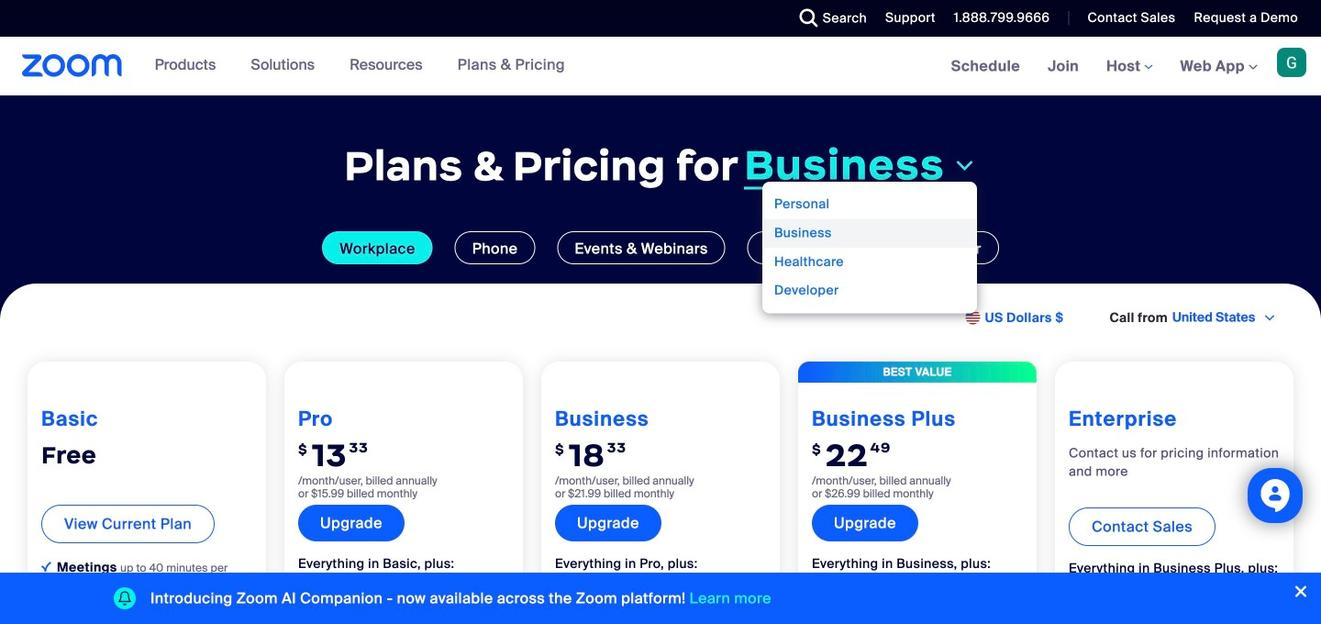 Task type: describe. For each thing, give the bounding box(es) containing it.
0 horizontal spatial ok image
[[41, 562, 51, 572]]

ok image
[[555, 582, 565, 593]]

2 horizontal spatial ok image
[[812, 582, 822, 593]]



Task type: locate. For each thing, give the bounding box(es) containing it.
outer image
[[966, 310, 983, 326]]

application
[[571, 582, 740, 615]]

zoom logo image
[[22, 54, 123, 77]]

down image
[[953, 155, 977, 177]]

tabs of zoom services tab list
[[28, 231, 1294, 264]]

1 horizontal spatial ok image
[[298, 582, 308, 593]]

banner
[[0, 37, 1322, 97]]

profile picture image
[[1278, 48, 1307, 77]]

menu
[[763, 182, 977, 314]]

main content
[[0, 37, 1322, 624]]

product information navigation
[[141, 37, 579, 95]]

ok image
[[41, 562, 51, 572], [298, 582, 308, 593], [812, 582, 822, 593]]

meetings navigation
[[938, 37, 1322, 97]]



Task type: vqa. For each thing, say whether or not it's contained in the screenshot.
third menu item from the top of the ADMIN MENU MENU
no



